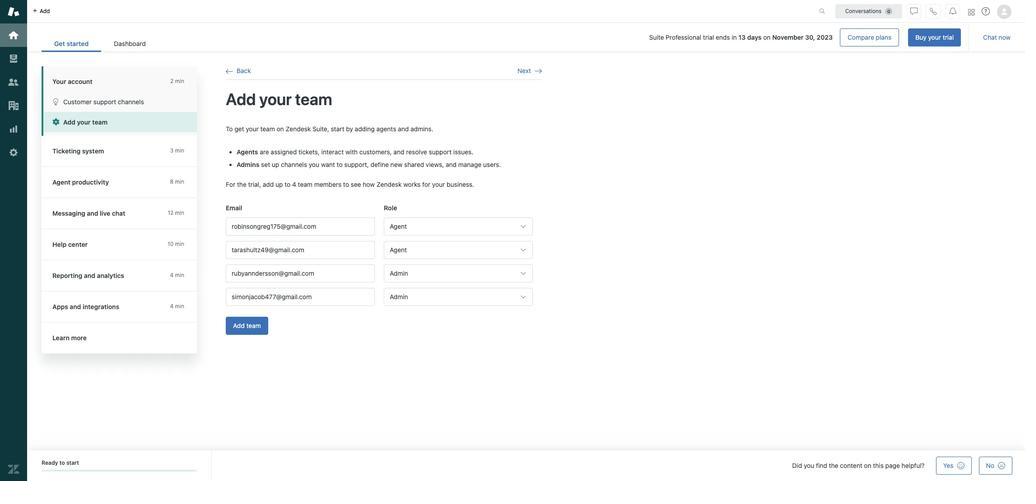 Task type: describe. For each thing, give the bounding box(es) containing it.
add your team inside content-title region
[[226, 90, 332, 109]]

get started image
[[8, 29, 19, 41]]

0 vertical spatial you
[[309, 161, 319, 169]]

reporting
[[52, 272, 82, 280]]

1 agent button from the top
[[384, 218, 533, 236]]

channels inside button
[[118, 98, 144, 106]]

admins
[[237, 161, 260, 169]]

add your team button
[[43, 112, 197, 132]]

agent productivity
[[52, 178, 109, 186]]

min for reporting and analytics
[[175, 272, 184, 279]]

this
[[873, 462, 884, 470]]

content
[[840, 462, 863, 470]]

your
[[52, 78, 66, 85]]

3
[[170, 147, 174, 154]]

agent productivity heading
[[42, 167, 206, 198]]

chat
[[984, 33, 997, 41]]

views image
[[8, 53, 19, 65]]

1 vertical spatial agent
[[390, 223, 407, 231]]

chat
[[112, 210, 125, 217]]

and left analytics at the left
[[84, 272, 95, 280]]

8 min
[[170, 178, 184, 185]]

apps and integrations
[[52, 303, 119, 311]]

13
[[739, 33, 746, 41]]

by
[[346, 125, 353, 133]]

adding
[[355, 125, 375, 133]]

2023
[[817, 33, 833, 41]]

12
[[168, 210, 174, 216]]

next
[[518, 67, 531, 75]]

zendesk products image
[[969, 9, 975, 15]]

members
[[314, 181, 342, 188]]

12 min
[[168, 210, 184, 216]]

learn more heading
[[42, 323, 206, 354]]

and right agents
[[398, 125, 409, 133]]

support,
[[344, 161, 369, 169]]

business.
[[447, 181, 474, 188]]

back button
[[226, 67, 251, 75]]

learn more
[[52, 334, 87, 342]]

to down assigned
[[285, 181, 291, 188]]

center
[[68, 241, 88, 248]]

channels inside region
[[281, 161, 307, 169]]

dashboard
[[114, 40, 146, 47]]

days
[[748, 33, 762, 41]]

compare
[[848, 33, 875, 41]]

tickets,
[[299, 148, 320, 156]]

resolve
[[406, 148, 427, 156]]

zendesk support image
[[8, 6, 19, 18]]

did you find the content on this page helpful?
[[793, 462, 925, 470]]

main element
[[0, 0, 27, 482]]

agents
[[377, 125, 396, 133]]

0 vertical spatial the
[[237, 181, 247, 188]]

now
[[999, 33, 1011, 41]]

agent inside heading
[[52, 178, 70, 186]]

next button
[[518, 67, 542, 75]]

messaging
[[52, 210, 85, 217]]

email
[[226, 204, 242, 212]]

min for your account
[[175, 78, 184, 84]]

add button
[[27, 0, 55, 22]]

plans
[[876, 33, 892, 41]]

integrations
[[83, 303, 119, 311]]

customers,
[[360, 148, 392, 156]]

messaging and live chat heading
[[42, 198, 206, 230]]

10 min
[[168, 241, 184, 248]]

30,
[[806, 33, 816, 41]]

productivity
[[72, 178, 109, 186]]

trial,
[[248, 181, 261, 188]]

2 admin button from the top
[[384, 288, 533, 306]]

for
[[226, 181, 235, 188]]

to right want
[[337, 161, 343, 169]]

admins.
[[411, 125, 434, 133]]

compare plans button
[[840, 28, 900, 47]]

4 for reporting and analytics
[[170, 272, 174, 279]]

your account heading
[[42, 66, 206, 92]]

conversations
[[846, 7, 882, 14]]

professional
[[666, 33, 702, 41]]

learn
[[52, 334, 70, 342]]

footer containing did you find the content on this page helpful?
[[27, 451, 1026, 482]]

shared
[[404, 161, 424, 169]]

help center
[[52, 241, 88, 248]]

new
[[391, 161, 403, 169]]

to get your team on zendesk suite, start by adding agents and admins.
[[226, 125, 434, 133]]

get help image
[[982, 7, 990, 15]]

back
[[237, 67, 251, 75]]

2 horizontal spatial on
[[864, 462, 872, 470]]

1 vertical spatial support
[[429, 148, 452, 156]]

admin for 2nd admin popup button from the bottom
[[390, 270, 408, 278]]

1 horizontal spatial start
[[331, 125, 344, 133]]

agents
[[237, 148, 258, 156]]

content-title region
[[226, 89, 542, 110]]

for
[[422, 181, 431, 188]]

live
[[100, 210, 110, 217]]

see
[[351, 181, 361, 188]]

email field for 2nd admin popup button from the bottom
[[226, 265, 375, 283]]

November 30, 2023 text field
[[773, 33, 833, 41]]

customer support channels
[[63, 98, 144, 106]]

no
[[987, 462, 995, 470]]

ticketing system heading
[[42, 136, 206, 167]]

your account
[[52, 78, 92, 85]]

define
[[371, 161, 389, 169]]

2 vertical spatial agent
[[390, 246, 407, 254]]

conversations button
[[836, 4, 903, 18]]

want
[[321, 161, 335, 169]]

add team button
[[226, 317, 268, 335]]

team inside button
[[246, 322, 261, 330]]

buy your trial
[[916, 33, 954, 41]]

get
[[235, 125, 244, 133]]

notifications image
[[950, 7, 957, 15]]

page
[[886, 462, 900, 470]]

4 for apps and integrations
[[170, 303, 174, 310]]



Task type: locate. For each thing, give the bounding box(es) containing it.
the
[[237, 181, 247, 188], [829, 462, 839, 470]]

0 vertical spatial up
[[272, 161, 279, 169]]

0 horizontal spatial add your team
[[63, 118, 108, 126]]

reporting image
[[8, 123, 19, 135]]

manage
[[458, 161, 482, 169]]

1 vertical spatial start
[[66, 460, 79, 467]]

0 vertical spatial channels
[[118, 98, 144, 106]]

with
[[346, 148, 358, 156]]

0 vertical spatial admin button
[[384, 265, 533, 283]]

4 min inside the reporting and analytics heading
[[170, 272, 184, 279]]

and
[[398, 125, 409, 133], [394, 148, 405, 156], [446, 161, 457, 169], [87, 210, 98, 217], [84, 272, 95, 280], [70, 303, 81, 311]]

email field for first agent popup button from the top of the page
[[226, 218, 375, 236]]

3 min from the top
[[175, 178, 184, 185]]

1 vertical spatial on
[[277, 125, 284, 133]]

ends
[[716, 33, 730, 41]]

your inside content-title region
[[259, 90, 292, 109]]

apps
[[52, 303, 68, 311]]

email field for 2nd admin popup button from the top
[[226, 288, 375, 306]]

analytics
[[97, 272, 124, 280]]

start right ready
[[66, 460, 79, 467]]

assigned
[[271, 148, 297, 156]]

min inside your account 'heading'
[[175, 78, 184, 84]]

4 min from the top
[[175, 210, 184, 216]]

0 vertical spatial agent button
[[384, 218, 533, 236]]

1 vertical spatial agent button
[[384, 241, 533, 259]]

1 horizontal spatial support
[[429, 148, 452, 156]]

10
[[168, 241, 174, 248]]

1 4 min from the top
[[170, 272, 184, 279]]

min for ticketing system
[[175, 147, 184, 154]]

dashboard tab
[[101, 35, 158, 52]]

the right for
[[237, 181, 247, 188]]

suite
[[649, 33, 664, 41]]

to right ready
[[60, 460, 65, 467]]

zendesk right the how
[[377, 181, 402, 188]]

5 min from the top
[[175, 241, 184, 248]]

how
[[363, 181, 375, 188]]

1 admin from the top
[[390, 270, 408, 278]]

started
[[67, 40, 89, 47]]

min for apps and integrations
[[175, 303, 184, 310]]

2 vertical spatial 4
[[170, 303, 174, 310]]

add your team inside button
[[63, 118, 108, 126]]

4 min for integrations
[[170, 303, 184, 310]]

region containing to get your team on zendesk suite, start by adding agents and admins.
[[226, 124, 542, 346]]

add
[[40, 7, 50, 14], [263, 181, 274, 188]]

trial
[[703, 33, 714, 41], [943, 33, 954, 41]]

0 vertical spatial zendesk
[[286, 125, 311, 133]]

tab list containing get started
[[42, 35, 158, 52]]

team inside button
[[92, 118, 108, 126]]

in
[[732, 33, 737, 41]]

trial down notifications 'image'
[[943, 33, 954, 41]]

works
[[404, 181, 421, 188]]

0 horizontal spatial channels
[[118, 98, 144, 106]]

4
[[292, 181, 296, 188], [170, 272, 174, 279], [170, 303, 174, 310]]

and right apps
[[70, 303, 81, 311]]

support
[[93, 98, 116, 106], [429, 148, 452, 156]]

2
[[170, 78, 174, 84]]

Email field
[[226, 218, 375, 236], [226, 241, 375, 259], [226, 265, 375, 283], [226, 288, 375, 306]]

reporting and analytics
[[52, 272, 124, 280]]

8
[[170, 178, 174, 185]]

1 vertical spatial the
[[829, 462, 839, 470]]

add right zendesk support "icon"
[[40, 7, 50, 14]]

users.
[[483, 161, 501, 169]]

0 horizontal spatial support
[[93, 98, 116, 106]]

channels up add your team button
[[118, 98, 144, 106]]

support inside button
[[93, 98, 116, 106]]

support up add your team button
[[93, 98, 116, 106]]

add
[[226, 90, 256, 109], [63, 118, 75, 126], [233, 322, 245, 330]]

team inside content-title region
[[295, 90, 332, 109]]

add for add team button
[[233, 322, 245, 330]]

0 horizontal spatial trial
[[703, 33, 714, 41]]

progress-bar progress bar
[[42, 471, 197, 472]]

0 horizontal spatial on
[[277, 125, 284, 133]]

2 email field from the top
[[226, 241, 375, 259]]

0 vertical spatial on
[[764, 33, 771, 41]]

organizations image
[[8, 100, 19, 112]]

support up views,
[[429, 148, 452, 156]]

trial inside "button"
[[943, 33, 954, 41]]

1 horizontal spatial the
[[829, 462, 839, 470]]

add inside content-title region
[[226, 90, 256, 109]]

min inside help center heading
[[175, 241, 184, 248]]

suite,
[[313, 125, 329, 133]]

admins set up channels you want to support, define new shared views, and manage users.
[[237, 161, 501, 169]]

did
[[793, 462, 802, 470]]

min inside agent productivity heading
[[175, 178, 184, 185]]

chat now
[[984, 33, 1011, 41]]

0 vertical spatial support
[[93, 98, 116, 106]]

0 vertical spatial agent
[[52, 178, 70, 186]]

0 vertical spatial 4
[[292, 181, 296, 188]]

0 horizontal spatial the
[[237, 181, 247, 188]]

footer
[[27, 451, 1026, 482]]

min for agent productivity
[[175, 178, 184, 185]]

1 admin button from the top
[[384, 265, 533, 283]]

issues.
[[453, 148, 474, 156]]

0 vertical spatial add
[[40, 7, 50, 14]]

min for messaging and live chat
[[175, 210, 184, 216]]

admin for 2nd admin popup button from the top
[[390, 293, 408, 301]]

1 horizontal spatial on
[[764, 33, 771, 41]]

no button
[[979, 457, 1013, 475]]

on right days
[[764, 33, 771, 41]]

you down the tickets,
[[309, 161, 319, 169]]

2 trial from the left
[[943, 33, 954, 41]]

4 min inside apps and integrations heading
[[170, 303, 184, 310]]

agents are assigned tickets, interact with customers, and resolve support issues.
[[237, 148, 474, 156]]

section containing suite professional trial ends in
[[166, 28, 962, 47]]

customers image
[[8, 76, 19, 88]]

4 inside apps and integrations heading
[[170, 303, 174, 310]]

zendesk
[[286, 125, 311, 133], [377, 181, 402, 188]]

buy
[[916, 33, 927, 41]]

and up new
[[394, 148, 405, 156]]

zendesk left suite,
[[286, 125, 311, 133]]

start
[[331, 125, 344, 133], [66, 460, 79, 467]]

1 horizontal spatial zendesk
[[377, 181, 402, 188]]

0 horizontal spatial add
[[40, 7, 50, 14]]

ready to start
[[42, 460, 79, 467]]

0 vertical spatial add
[[226, 90, 256, 109]]

min inside messaging and live chat heading
[[175, 210, 184, 216]]

channels
[[118, 98, 144, 106], [281, 161, 307, 169]]

2 vertical spatial add
[[233, 322, 245, 330]]

1 vertical spatial admin button
[[384, 288, 533, 306]]

2 agent button from the top
[[384, 241, 533, 259]]

1 horizontal spatial channels
[[281, 161, 307, 169]]

role
[[384, 204, 397, 212]]

1 email field from the top
[[226, 218, 375, 236]]

4 min for analytics
[[170, 272, 184, 279]]

0 horizontal spatial zendesk
[[286, 125, 311, 133]]

min for help center
[[175, 241, 184, 248]]

helpful?
[[902, 462, 925, 470]]

chat now button
[[976, 28, 1018, 47]]

zendesk image
[[8, 464, 19, 476]]

1 vertical spatial add
[[263, 181, 274, 188]]

add inside button
[[63, 118, 75, 126]]

email field for first agent popup button from the bottom
[[226, 241, 375, 259]]

on inside section
[[764, 33, 771, 41]]

on up assigned
[[277, 125, 284, 133]]

and right views,
[[446, 161, 457, 169]]

3 email field from the top
[[226, 265, 375, 283]]

1 vertical spatial 4
[[170, 272, 174, 279]]

1 horizontal spatial add
[[263, 181, 274, 188]]

and left live
[[87, 210, 98, 217]]

buy your trial button
[[909, 28, 962, 47]]

7 min from the top
[[175, 303, 184, 310]]

compare plans
[[848, 33, 892, 41]]

your
[[929, 33, 942, 41], [259, 90, 292, 109], [77, 118, 91, 126], [246, 125, 259, 133], [432, 181, 445, 188]]

1 horizontal spatial you
[[804, 462, 815, 470]]

get started
[[54, 40, 89, 47]]

trial left ends at right
[[703, 33, 714, 41]]

1 vertical spatial admin
[[390, 293, 408, 301]]

up right set
[[272, 161, 279, 169]]

0 vertical spatial admin
[[390, 270, 408, 278]]

1 trial from the left
[[703, 33, 714, 41]]

ready
[[42, 460, 58, 467]]

add inside button
[[233, 322, 245, 330]]

0 horizontal spatial start
[[66, 460, 79, 467]]

min inside the reporting and analytics heading
[[175, 272, 184, 279]]

your inside button
[[77, 118, 91, 126]]

are
[[260, 148, 269, 156]]

your inside "button"
[[929, 33, 942, 41]]

0 vertical spatial add your team
[[226, 90, 332, 109]]

4 inside the reporting and analytics heading
[[170, 272, 174, 279]]

min inside ticketing system heading
[[175, 147, 184, 154]]

add for content-title region
[[226, 90, 256, 109]]

add right trial,
[[263, 181, 274, 188]]

november
[[773, 33, 804, 41]]

tab list
[[42, 35, 158, 52]]

channels down assigned
[[281, 161, 307, 169]]

on inside region
[[277, 125, 284, 133]]

to left see
[[343, 181, 349, 188]]

1 vertical spatial channels
[[281, 161, 307, 169]]

customer
[[63, 98, 92, 106]]

1 vertical spatial add your team
[[63, 118, 108, 126]]

views,
[[426, 161, 444, 169]]

1 horizontal spatial add your team
[[226, 90, 332, 109]]

help center heading
[[42, 230, 206, 261]]

for the trial, add up to 4 team members to see how zendesk works for your business.
[[226, 181, 474, 188]]

2 min
[[170, 78, 184, 84]]

0 vertical spatial 4 min
[[170, 272, 184, 279]]

start left "by"
[[331, 125, 344, 133]]

3 min
[[170, 147, 184, 154]]

region
[[226, 124, 542, 346]]

reporting and analytics heading
[[42, 261, 206, 292]]

set
[[261, 161, 270, 169]]

min inside apps and integrations heading
[[175, 303, 184, 310]]

yes button
[[936, 457, 972, 475]]

you right did
[[804, 462, 815, 470]]

button displays agent's chat status as invisible. image
[[911, 7, 918, 15]]

1 vertical spatial add
[[63, 118, 75, 126]]

1 vertical spatial you
[[804, 462, 815, 470]]

0 horizontal spatial you
[[309, 161, 319, 169]]

interact
[[322, 148, 344, 156]]

6 min from the top
[[175, 272, 184, 279]]

admin button
[[384, 265, 533, 283], [384, 288, 533, 306]]

1 min from the top
[[175, 78, 184, 84]]

up right trial,
[[276, 181, 283, 188]]

to
[[226, 125, 233, 133]]

trial for professional
[[703, 33, 714, 41]]

add team
[[233, 322, 261, 330]]

trial for your
[[943, 33, 954, 41]]

get
[[54, 40, 65, 47]]

1 vertical spatial zendesk
[[377, 181, 402, 188]]

messaging and live chat
[[52, 210, 125, 217]]

apps and integrations heading
[[42, 292, 206, 323]]

the right 'find'
[[829, 462, 839, 470]]

4 email field from the top
[[226, 288, 375, 306]]

admin image
[[8, 147, 19, 159]]

2 admin from the top
[[390, 293, 408, 301]]

1 vertical spatial 4 min
[[170, 303, 184, 310]]

more
[[71, 334, 87, 342]]

customer support channels button
[[43, 92, 197, 112]]

2 vertical spatial on
[[864, 462, 872, 470]]

add inside dropdown button
[[40, 7, 50, 14]]

1 horizontal spatial trial
[[943, 33, 954, 41]]

2 4 min from the top
[[170, 303, 184, 310]]

learn more button
[[42, 323, 195, 354]]

0 vertical spatial start
[[331, 125, 344, 133]]

section
[[166, 28, 962, 47]]

on left this
[[864, 462, 872, 470]]

system
[[82, 147, 104, 155]]

1 vertical spatial up
[[276, 181, 283, 188]]

to
[[337, 161, 343, 169], [285, 181, 291, 188], [343, 181, 349, 188], [60, 460, 65, 467]]

2 min from the top
[[175, 147, 184, 154]]



Task type: vqa. For each thing, say whether or not it's contained in the screenshot.
the bottom about
no



